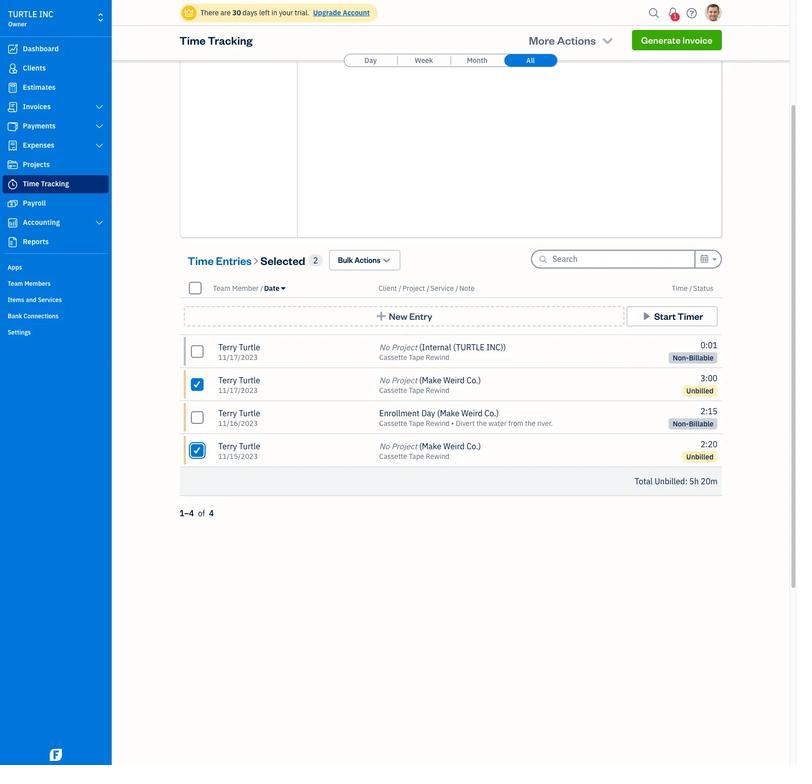 Task type: describe. For each thing, give the bounding box(es) containing it.
caretdown image
[[281, 284, 285, 292]]

( for 2:15
[[437, 408, 440, 418]]

2:20
[[701, 439, 718, 449]]

no project ( make weird co. ) cassette tape rewind for 3:00
[[379, 375, 481, 395]]

clients
[[23, 63, 46, 73]]

your
[[231, 25, 248, 35]]

time entries
[[188, 253, 252, 267]]

actions for bulk actions
[[355, 255, 380, 265]]

your
[[279, 8, 293, 17]]

terry turtle 11/17/2023 for make weird co.
[[218, 375, 260, 395]]

make for 3:00
[[422, 375, 442, 385]]

client / project / service / note
[[379, 284, 475, 293]]

payroll
[[23, 199, 46, 208]]

time inside main element
[[23, 179, 39, 188]]

invite your team button
[[180, 17, 297, 45]]

chevron large down image
[[95, 219, 104, 227]]

invoice
[[683, 34, 713, 46]]

turtle
[[8, 9, 37, 19]]

11/17/2023 for make
[[218, 386, 258, 395]]

11/15/2023
[[218, 452, 258, 461]]

Search text field
[[553, 251, 695, 267]]

payments link
[[3, 117, 109, 136]]

inc
[[39, 9, 53, 19]]

turtle for 0:01
[[239, 342, 260, 352]]

turtle inc owner
[[8, 9, 53, 28]]

day inside enrollment day ( make weird co. ) cassette tape rewind • divert the water from the river.
[[422, 408, 435, 418]]

cassette for 2:15
[[379, 419, 407, 428]]

settings link
[[3, 324, 109, 340]]

2 the from the left
[[525, 419, 536, 428]]

all
[[526, 56, 535, 65]]

chevron large down image for expenses
[[95, 142, 104, 150]]

timer
[[678, 310, 703, 322]]

project for 2:20
[[392, 441, 417, 451]]

entries
[[216, 253, 252, 267]]

expense image
[[7, 141, 19, 151]]

time inside button
[[188, 253, 214, 267]]

0 vertical spatial time tracking
[[180, 33, 252, 47]]

actions for more actions
[[557, 33, 596, 47]]

36m
[[218, 3, 233, 12]]

services
[[38, 296, 62, 304]]

apps link
[[3, 259, 109, 275]]

tape for 2:15
[[409, 419, 424, 428]]

client
[[379, 284, 397, 293]]

internal
[[422, 342, 451, 352]]

apps
[[8, 264, 22, 271]]

•
[[451, 419, 454, 428]]

freshbooks image
[[48, 749, 64, 761]]

bank connections link
[[3, 308, 109, 323]]

there are 30 days left in your trial. upgrade account
[[200, 8, 370, 17]]

cassette for 3:00
[[379, 386, 407, 395]]

time entries button
[[188, 252, 252, 268]]

members
[[24, 280, 51, 287]]

30
[[232, 8, 241, 17]]

invoices
[[23, 102, 51, 111]]

dashboard
[[23, 44, 59, 53]]

expenses
[[23, 141, 54, 150]]

11/16/2023
[[218, 419, 258, 428]]

and
[[26, 296, 36, 304]]

payment image
[[7, 121, 19, 132]]

11/17/2023 for internal
[[218, 353, 258, 362]]

reports
[[23, 237, 49, 246]]

invite your team
[[208, 25, 270, 35]]

unbilled for 3:00
[[686, 386, 714, 396]]

tape for 3:00
[[409, 386, 424, 395]]

left
[[259, 8, 270, 17]]

check image for 3:00
[[192, 379, 202, 389]]

no for 2:20
[[379, 441, 390, 451]]

weird for 2:20
[[443, 441, 465, 451]]

there
[[200, 8, 219, 17]]

weird for 2:15
[[461, 408, 483, 418]]

generate invoice
[[641, 34, 713, 46]]

1 button
[[665, 3, 681, 23]]

non- for 0:01
[[673, 353, 689, 363]]

inc)
[[487, 342, 503, 352]]

no project ( make weird co. ) cassette tape rewind for 2:20
[[379, 441, 481, 461]]

play image
[[641, 311, 653, 321]]

invoices link
[[3, 98, 109, 116]]

cassette for 2:20
[[379, 452, 407, 461]]

project link
[[403, 284, 427, 293]]

co. for 3:00
[[467, 375, 478, 385]]

tracking inside main element
[[41, 179, 69, 188]]

from
[[508, 419, 524, 428]]

caretdown image
[[711, 253, 717, 266]]

billable for 2:15
[[689, 419, 714, 429]]

generate invoice button
[[632, 30, 722, 50]]

1–4
[[180, 508, 194, 518]]

search image
[[646, 5, 662, 21]]

day link
[[344, 54, 397, 67]]

projects link
[[3, 156, 109, 174]]

projects
[[23, 160, 50, 169]]

divert
[[456, 419, 475, 428]]

more actions
[[529, 33, 596, 47]]

week
[[415, 56, 433, 65]]

bank
[[8, 312, 22, 320]]

in
[[272, 8, 277, 17]]

no project ( internal (turtle inc) ) cassette tape rewind
[[379, 342, 506, 362]]

connections
[[24, 312, 59, 320]]

total
[[635, 476, 653, 486]]

settings
[[8, 329, 31, 336]]

time tracking link
[[3, 175, 109, 193]]

) for 3:00
[[478, 375, 481, 385]]

7h 36m button
[[180, 0, 297, 17]]

time down crown "icon"
[[180, 33, 206, 47]]

tape for 0:01
[[409, 353, 424, 362]]

payroll link
[[3, 194, 109, 213]]

month link
[[451, 54, 504, 67]]

service link
[[431, 284, 456, 293]]

items
[[8, 296, 24, 304]]

0 vertical spatial day
[[364, 56, 377, 65]]

main element
[[0, 0, 137, 765]]

week link
[[398, 54, 450, 67]]

status link
[[693, 284, 714, 293]]

member
[[232, 284, 259, 293]]

chart image
[[7, 218, 19, 228]]

project for 0:01
[[392, 342, 417, 352]]

terry turtle 11/17/2023 for internal (turtle inc)
[[218, 342, 260, 362]]

time link
[[672, 284, 690, 293]]

:
[[685, 476, 688, 486]]

invite
[[208, 25, 230, 35]]

2:15 non-billable
[[673, 406, 718, 429]]



Task type: locate. For each thing, give the bounding box(es) containing it.
0 vertical spatial no project ( make weird co. ) cassette tape rewind
[[379, 375, 481, 395]]

4 rewind from the top
[[426, 452, 450, 461]]

team down apps
[[8, 280, 23, 287]]

bulk
[[338, 255, 353, 265]]

selected
[[261, 253, 305, 267]]

7h 36m
[[208, 3, 233, 12]]

rewind for 3:00
[[426, 386, 450, 395]]

/ left service
[[427, 284, 429, 293]]

unbilled
[[655, 476, 685, 486]]

weird inside enrollment day ( make weird co. ) cassette tape rewind • divert the water from the river.
[[461, 408, 483, 418]]

1 check image from the top
[[192, 379, 202, 389]]

trial.
[[295, 8, 309, 17]]

2 tape from the top
[[409, 386, 424, 395]]

co. down "divert"
[[467, 441, 478, 451]]

3 cassette from the top
[[379, 419, 407, 428]]

chevron large down image inside expenses link
[[95, 142, 104, 150]]

1 vertical spatial 11/17/2023
[[218, 386, 258, 395]]

2 vertical spatial no
[[379, 441, 390, 451]]

dashboard link
[[3, 40, 109, 58]]

3 / from the left
[[427, 284, 429, 293]]

non- up "3:00 unbilled"
[[673, 353, 689, 363]]

2 vertical spatial co.
[[467, 441, 478, 451]]

( for 0:01
[[419, 342, 422, 352]]

chevron large down image for payments
[[95, 122, 104, 131]]

1 vertical spatial no
[[379, 375, 390, 385]]

chevron large down image up expenses link
[[95, 122, 104, 131]]

tracking down are on the left
[[208, 33, 252, 47]]

) inside enrollment day ( make weird co. ) cassette tape rewind • divert the water from the river.
[[496, 408, 499, 418]]

cassette
[[379, 353, 407, 362], [379, 386, 407, 395], [379, 419, 407, 428], [379, 452, 407, 461]]

1 terry from the top
[[218, 342, 237, 352]]

estimate image
[[7, 83, 19, 93]]

chevron large down image for invoices
[[95, 103, 104, 111]]

team left "member"
[[213, 284, 231, 293]]

4 / from the left
[[456, 284, 458, 293]]

2 unbilled from the top
[[686, 452, 714, 462]]

0 vertical spatial weird
[[443, 375, 465, 385]]

actions inside dropdown button
[[557, 33, 596, 47]]

rewind inside "no project ( internal (turtle inc) ) cassette tape rewind"
[[426, 353, 450, 362]]

service
[[431, 284, 454, 293]]

make up • on the right bottom
[[440, 408, 460, 418]]

2 vertical spatial weird
[[443, 441, 465, 451]]

no for 0:01
[[379, 342, 390, 352]]

start
[[654, 310, 676, 322]]

chevron large down image
[[95, 103, 104, 111], [95, 122, 104, 131], [95, 142, 104, 150]]

chevrondown image
[[601, 33, 615, 47], [382, 255, 391, 266]]

more
[[529, 33, 555, 47]]

the left water
[[477, 419, 487, 428]]

team inside team members link
[[8, 280, 23, 287]]

go to help image
[[684, 5, 700, 21]]

status
[[693, 284, 714, 293]]

/ left status link
[[690, 284, 692, 293]]

non- inside 0:01 non-billable
[[673, 353, 689, 363]]

/ left the note
[[456, 284, 458, 293]]

rewind for 2:20
[[426, 452, 450, 461]]

( for 2:20
[[419, 441, 422, 451]]

( down "no project ( internal (turtle inc) ) cassette tape rewind"
[[419, 375, 422, 385]]

days
[[243, 8, 258, 17]]

terry inside terry turtle 11/16/2023
[[218, 408, 237, 418]]

1 vertical spatial unbilled
[[686, 452, 714, 462]]

1 vertical spatial tracking
[[41, 179, 69, 188]]

0 vertical spatial make
[[422, 375, 442, 385]]

weird for 3:00
[[443, 375, 465, 385]]

1–4 of 4
[[180, 508, 214, 518]]

project for 3:00
[[392, 375, 417, 385]]

2 11/17/2023 from the top
[[218, 386, 258, 395]]

no for 3:00
[[379, 375, 390, 385]]

time tracking inside main element
[[23, 179, 69, 188]]

rewind
[[426, 353, 450, 362], [426, 386, 450, 395], [426, 419, 450, 428], [426, 452, 450, 461]]

no project ( make weird co. ) cassette tape rewind down • on the right bottom
[[379, 441, 481, 461]]

) for 0:01
[[503, 342, 506, 352]]

project right client
[[403, 284, 425, 293]]

calendar image
[[700, 253, 709, 265]]

0 vertical spatial 11/17/2023
[[218, 353, 258, 362]]

river.
[[537, 419, 553, 428]]

weird
[[443, 375, 465, 385], [461, 408, 483, 418], [443, 441, 465, 451]]

terry inside terry turtle 11/15/2023
[[218, 441, 237, 451]]

weird down "no project ( internal (turtle inc) ) cassette tape rewind"
[[443, 375, 465, 385]]

money image
[[7, 199, 19, 209]]

2 terry from the top
[[218, 375, 237, 385]]

2
[[313, 255, 318, 265]]

) right (turtle
[[503, 342, 506, 352]]

1 vertical spatial actions
[[355, 255, 380, 265]]

11/17/2023
[[218, 353, 258, 362], [218, 386, 258, 395]]

4 tape from the top
[[409, 452, 424, 461]]

3:00 unbilled
[[686, 373, 718, 396]]

( for 3:00
[[419, 375, 422, 385]]

3 terry from the top
[[218, 408, 237, 418]]

4 cassette from the top
[[379, 452, 407, 461]]

generate
[[641, 34, 681, 46]]

1 vertical spatial billable
[[689, 419, 714, 429]]

0 horizontal spatial tracking
[[41, 179, 69, 188]]

1 chevron large down image from the top
[[95, 103, 104, 111]]

report image
[[7, 237, 19, 247]]

0 horizontal spatial day
[[364, 56, 377, 65]]

1 rewind from the top
[[426, 353, 450, 362]]

date link
[[264, 284, 285, 293]]

1 horizontal spatial team
[[213, 284, 231, 293]]

day right enrollment
[[422, 408, 435, 418]]

billable down 2:15
[[689, 419, 714, 429]]

2 check image from the top
[[192, 445, 202, 455]]

2 billable from the top
[[689, 419, 714, 429]]

invoice image
[[7, 102, 19, 112]]

(turtle
[[453, 342, 485, 352]]

1 horizontal spatial actions
[[557, 33, 596, 47]]

2 no from the top
[[379, 375, 390, 385]]

0 vertical spatial check image
[[192, 379, 202, 389]]

billable for 0:01
[[689, 353, 714, 363]]

5 / from the left
[[690, 284, 692, 293]]

dashboard image
[[7, 44, 19, 54]]

1 tape from the top
[[409, 353, 424, 362]]

team for team member /
[[213, 284, 231, 293]]

( inside enrollment day ( make weird co. ) cassette tape rewind • divert the water from the river.
[[437, 408, 440, 418]]

unbilled inside 2:20 unbilled
[[686, 452, 714, 462]]

2 horizontal spatial team
[[250, 25, 270, 35]]

tape inside enrollment day ( make weird co. ) cassette tape rewind • divert the water from the river.
[[409, 419, 424, 428]]

chevron large down image down payments link
[[95, 142, 104, 150]]

3 chevron large down image from the top
[[95, 142, 104, 150]]

bank connections
[[8, 312, 59, 320]]

0 vertical spatial no
[[379, 342, 390, 352]]

co.
[[467, 375, 478, 385], [485, 408, 496, 418], [467, 441, 478, 451]]

turtle for 2:20
[[239, 441, 260, 451]]

3 turtle from the top
[[239, 408, 260, 418]]

5h
[[690, 476, 699, 486]]

2 / from the left
[[399, 284, 402, 293]]

) for 2:15
[[496, 408, 499, 418]]

0 vertical spatial chevrondown image
[[601, 33, 615, 47]]

make for 2:20
[[422, 441, 442, 451]]

day down the account
[[364, 56, 377, 65]]

1 the from the left
[[477, 419, 487, 428]]

( down entry
[[419, 342, 422, 352]]

billable down 0:01
[[689, 353, 714, 363]]

1 non- from the top
[[673, 353, 689, 363]]

1 no from the top
[[379, 342, 390, 352]]

water
[[489, 419, 507, 428]]

0 vertical spatial tracking
[[208, 33, 252, 47]]

4 turtle from the top
[[239, 441, 260, 451]]

accounting link
[[3, 214, 109, 232]]

non- inside 2:15 non-billable
[[673, 419, 689, 429]]

chevron large down image down estimates link
[[95, 103, 104, 111]]

) up water
[[496, 408, 499, 418]]

1 billable from the top
[[689, 353, 714, 363]]

project
[[403, 284, 425, 293], [392, 342, 417, 352], [392, 375, 417, 385], [392, 441, 417, 451]]

0 horizontal spatial team
[[8, 280, 23, 287]]

2 turtle from the top
[[239, 375, 260, 385]]

0 horizontal spatial the
[[477, 419, 487, 428]]

1 horizontal spatial tracking
[[208, 33, 252, 47]]

turtle inside terry turtle 11/16/2023
[[239, 408, 260, 418]]

) inside "no project ( internal (turtle inc) ) cassette tape rewind"
[[503, 342, 506, 352]]

cassette inside "no project ( internal (turtle inc) ) cassette tape rewind"
[[379, 353, 407, 362]]

cassette inside enrollment day ( make weird co. ) cassette tape rewind • divert the water from the river.
[[379, 419, 407, 428]]

) down enrollment day ( make weird co. ) cassette tape rewind • divert the water from the river.
[[478, 441, 481, 451]]

cassette for 0:01
[[379, 353, 407, 362]]

1 terry turtle 11/17/2023 from the top
[[218, 342, 260, 362]]

start timer
[[654, 310, 703, 322]]

2 no project ( make weird co. ) cassette tape rewind from the top
[[379, 441, 481, 461]]

co. inside enrollment day ( make weird co. ) cassette tape rewind • divert the water from the river.
[[485, 408, 496, 418]]

1 / from the left
[[260, 284, 263, 293]]

no project ( make weird co. ) cassette tape rewind down "no project ( internal (turtle inc) ) cassette tape rewind"
[[379, 375, 481, 395]]

) for 2:20
[[478, 441, 481, 451]]

tape
[[409, 353, 424, 362], [409, 386, 424, 395], [409, 419, 424, 428], [409, 452, 424, 461]]

1 vertical spatial time tracking
[[23, 179, 69, 188]]

2 cassette from the top
[[379, 386, 407, 395]]

2 non- from the top
[[673, 419, 689, 429]]

3 rewind from the top
[[426, 419, 450, 428]]

rewind for 2:15
[[426, 419, 450, 428]]

1 turtle from the top
[[239, 342, 260, 352]]

time tracking down there
[[180, 33, 252, 47]]

items and services
[[8, 296, 62, 304]]

project down enrollment
[[392, 441, 417, 451]]

turtle inside terry turtle 11/15/2023
[[239, 441, 260, 451]]

1 cassette from the top
[[379, 353, 407, 362]]

timer image
[[7, 179, 19, 189]]

)
[[503, 342, 506, 352], [478, 375, 481, 385], [496, 408, 499, 418], [478, 441, 481, 451]]

time left entries
[[188, 253, 214, 267]]

accounting
[[23, 218, 60, 227]]

estimates link
[[3, 79, 109, 97]]

note
[[459, 284, 475, 293]]

1 vertical spatial co.
[[485, 408, 496, 418]]

1 unbilled from the top
[[686, 386, 714, 396]]

project inside "no project ( internal (turtle inc) ) cassette tape rewind"
[[392, 342, 417, 352]]

no inside "no project ( internal (turtle inc) ) cassette tape rewind"
[[379, 342, 390, 352]]

actions inside dropdown button
[[355, 255, 380, 265]]

0 horizontal spatial time tracking
[[23, 179, 69, 188]]

0 vertical spatial unbilled
[[686, 386, 714, 396]]

new
[[389, 310, 408, 322]]

actions right more
[[557, 33, 596, 47]]

2 terry turtle 11/17/2023 from the top
[[218, 375, 260, 395]]

non- up 2:20 unbilled
[[673, 419, 689, 429]]

rewind for 0:01
[[426, 353, 450, 362]]

actions
[[557, 33, 596, 47], [355, 255, 380, 265]]

terry
[[218, 342, 237, 352], [218, 375, 237, 385], [218, 408, 237, 418], [218, 441, 237, 451]]

team down left at top
[[250, 25, 270, 35]]

chevrondown image right bulk actions
[[382, 255, 391, 266]]

rewind left • on the right bottom
[[426, 419, 450, 428]]

1 horizontal spatial the
[[525, 419, 536, 428]]

terry for 2:15
[[218, 408, 237, 418]]

project image
[[7, 160, 19, 170]]

billable inside 2:15 non-billable
[[689, 419, 714, 429]]

co. for 2:20
[[467, 441, 478, 451]]

1 horizontal spatial day
[[422, 408, 435, 418]]

0 vertical spatial co.
[[467, 375, 478, 385]]

1 vertical spatial weird
[[461, 408, 483, 418]]

owner
[[8, 20, 27, 28]]

chevrondown image inside more actions dropdown button
[[601, 33, 615, 47]]

) down (turtle
[[478, 375, 481, 385]]

co. up water
[[485, 408, 496, 418]]

plus image
[[375, 311, 387, 321]]

chevrondown image inside bulk actions dropdown button
[[382, 255, 391, 266]]

of
[[198, 508, 205, 518]]

no down plus icon
[[379, 342, 390, 352]]

tracking down "projects" "link"
[[41, 179, 69, 188]]

0 vertical spatial chevron large down image
[[95, 103, 104, 111]]

team for team members
[[8, 280, 23, 287]]

1 vertical spatial make
[[440, 408, 460, 418]]

2 vertical spatial make
[[422, 441, 442, 451]]

team inside invite your team 'button'
[[250, 25, 270, 35]]

start timer button
[[626, 306, 718, 327]]

1 vertical spatial non-
[[673, 419, 689, 429]]

weird up "divert"
[[461, 408, 483, 418]]

co. down (turtle
[[467, 375, 478, 385]]

terry for 3:00
[[218, 375, 237, 385]]

no up enrollment
[[379, 375, 390, 385]]

0 vertical spatial non-
[[673, 353, 689, 363]]

rewind down internal
[[426, 353, 450, 362]]

actions right the bulk
[[355, 255, 380, 265]]

chevrondown image right more actions
[[601, 33, 615, 47]]

date
[[264, 284, 280, 293]]

chevron large down image inside invoices link
[[95, 103, 104, 111]]

new entry
[[389, 310, 432, 322]]

/ left date
[[260, 284, 263, 293]]

crown image
[[184, 7, 194, 18]]

0 vertical spatial terry turtle 11/17/2023
[[218, 342, 260, 362]]

non- for 2:15
[[673, 419, 689, 429]]

rewind down enrollment day ( make weird co. ) cassette tape rewind • divert the water from the river.
[[426, 452, 450, 461]]

all link
[[504, 54, 557, 67]]

unbilled down 2:20 at the right bottom of the page
[[686, 452, 714, 462]]

( down enrollment
[[419, 441, 422, 451]]

4 terry from the top
[[218, 441, 237, 451]]

upgrade
[[313, 8, 341, 17]]

upgrade account link
[[311, 8, 370, 17]]

3 no from the top
[[379, 441, 390, 451]]

enrollment
[[379, 408, 420, 418]]

turtle for 3:00
[[239, 375, 260, 385]]

( right enrollment
[[437, 408, 440, 418]]

2 rewind from the top
[[426, 386, 450, 395]]

0:01
[[701, 340, 718, 350]]

/
[[260, 284, 263, 293], [399, 284, 402, 293], [427, 284, 429, 293], [456, 284, 458, 293], [690, 284, 692, 293]]

make down "no project ( internal (turtle inc) ) cassette tape rewind"
[[422, 375, 442, 385]]

month
[[467, 56, 488, 65]]

3 tape from the top
[[409, 419, 424, 428]]

( inside "no project ( internal (turtle inc) ) cassette tape rewind"
[[419, 342, 422, 352]]

0:01 non-billable
[[673, 340, 718, 363]]

turtle for 2:15
[[239, 408, 260, 418]]

make down enrollment day ( make weird co. ) cassette tape rewind • divert the water from the river.
[[422, 441, 442, 451]]

co. for 2:15
[[485, 408, 496, 418]]

terry turtle 11/15/2023
[[218, 441, 260, 461]]

reports link
[[3, 233, 109, 251]]

terry for 2:20
[[218, 441, 237, 451]]

client image
[[7, 63, 19, 74]]

time / status
[[672, 284, 714, 293]]

billable
[[689, 353, 714, 363], [689, 419, 714, 429]]

no down enrollment
[[379, 441, 390, 451]]

terry for 0:01
[[218, 342, 237, 352]]

unbilled down 3:00 at the right of the page
[[686, 386, 714, 396]]

1 vertical spatial chevron large down image
[[95, 122, 104, 131]]

the
[[477, 419, 487, 428], [525, 419, 536, 428]]

enrollment day ( make weird co. ) cassette tape rewind • divert the water from the river.
[[379, 408, 553, 428]]

1 vertical spatial check image
[[192, 445, 202, 455]]

no
[[379, 342, 390, 352], [379, 375, 390, 385], [379, 441, 390, 451]]

unbilled inside "3:00 unbilled"
[[686, 386, 714, 396]]

2 chevron large down image from the top
[[95, 122, 104, 131]]

2:15
[[701, 406, 718, 416]]

/ right client
[[399, 284, 402, 293]]

tape for 2:20
[[409, 452, 424, 461]]

1 horizontal spatial chevrondown image
[[601, 33, 615, 47]]

tape inside "no project ( internal (turtle inc) ) cassette tape rewind"
[[409, 353, 424, 362]]

are
[[220, 8, 231, 17]]

1 vertical spatial day
[[422, 408, 435, 418]]

1 vertical spatial terry turtle 11/17/2023
[[218, 375, 260, 395]]

1 horizontal spatial time tracking
[[180, 33, 252, 47]]

billable inside 0:01 non-billable
[[689, 353, 714, 363]]

time right timer icon
[[23, 179, 39, 188]]

0 horizontal spatial chevrondown image
[[382, 255, 391, 266]]

time left status link
[[672, 284, 688, 293]]

check image
[[192, 379, 202, 389], [192, 445, 202, 455]]

2:20 unbilled
[[686, 439, 718, 462]]

1 11/17/2023 from the top
[[218, 353, 258, 362]]

unbilled for 2:20
[[686, 452, 714, 462]]

total unbilled : 5h 20m
[[635, 476, 718, 486]]

rewind inside enrollment day ( make weird co. ) cassette tape rewind • divert the water from the river.
[[426, 419, 450, 428]]

project down new entry button
[[392, 342, 417, 352]]

payments
[[23, 121, 56, 131]]

entry
[[409, 310, 432, 322]]

the right from
[[525, 419, 536, 428]]

1 vertical spatial no project ( make weird co. ) cassette tape rewind
[[379, 441, 481, 461]]

terry turtle 11/16/2023
[[218, 408, 260, 428]]

time tracking down "projects" "link"
[[23, 179, 69, 188]]

make for 2:15
[[440, 408, 460, 418]]

make inside enrollment day ( make weird co. ) cassette tape rewind • divert the water from the river.
[[440, 408, 460, 418]]

1 vertical spatial chevrondown image
[[382, 255, 391, 266]]

project up enrollment
[[392, 375, 417, 385]]

0 horizontal spatial actions
[[355, 255, 380, 265]]

rewind down "no project ( internal (turtle inc) ) cassette tape rewind"
[[426, 386, 450, 395]]

team members link
[[3, 276, 109, 291]]

1 no project ( make weird co. ) cassette tape rewind from the top
[[379, 375, 481, 395]]

weird down • on the right bottom
[[443, 441, 465, 451]]

0 vertical spatial billable
[[689, 353, 714, 363]]

check image for 2:20
[[192, 445, 202, 455]]

0 vertical spatial actions
[[557, 33, 596, 47]]

2 vertical spatial chevron large down image
[[95, 142, 104, 150]]



Task type: vqa. For each thing, say whether or not it's contained in the screenshot.
the top Cancel
no



